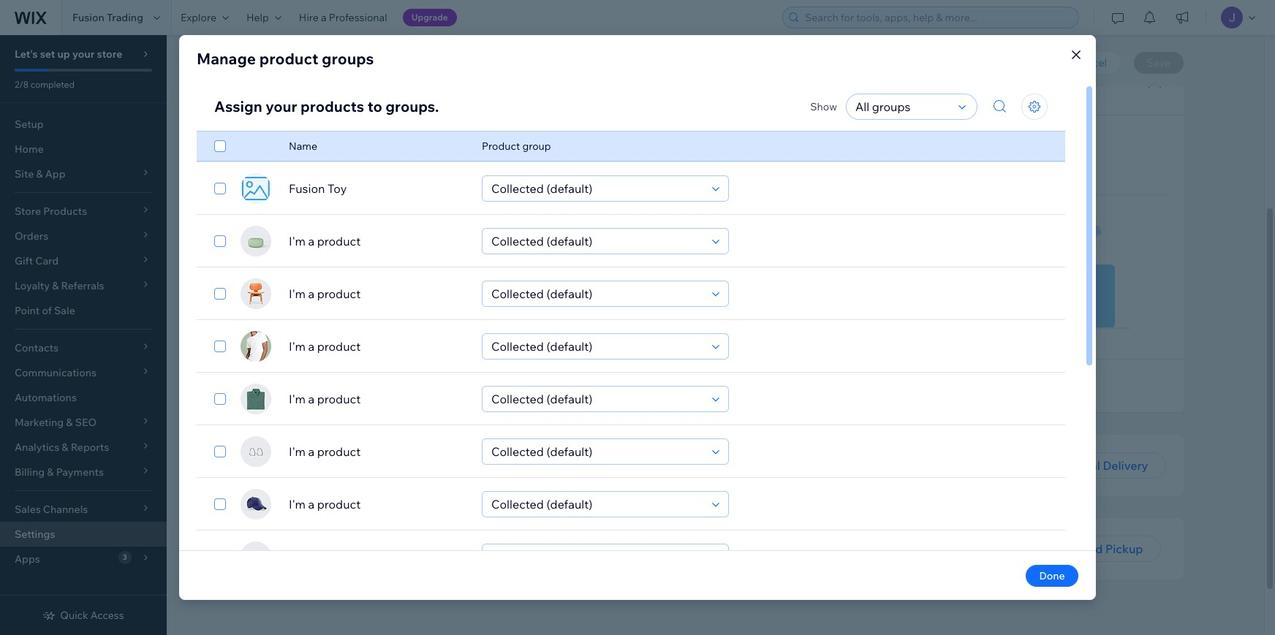 Task type: describe. For each thing, give the bounding box(es) containing it.
help
[[246, 11, 269, 24]]

areas
[[388, 468, 417, 482]]

arrow up outline image
[[1148, 77, 1162, 92]]

groups for create
[[364, 234, 408, 251]]

1 vertical spatial shipping
[[316, 129, 357, 142]]

automations
[[15, 391, 77, 404]]

manage product groups
[[197, 49, 374, 68]]

save
[[1147, 56, 1170, 69]]

pick
[[345, 551, 368, 566]]

every
[[406, 379, 436, 394]]

6 i'm from the top
[[289, 497, 306, 512]]

create for groups
[[283, 300, 320, 315]]

setup
[[15, 118, 44, 131]]

point
[[15, 304, 40, 317]]

4 i'm a product from the top
[[289, 392, 361, 407]]

fusion trading
[[72, 11, 143, 24]]

create groups button
[[265, 294, 381, 321]]

order
[[439, 379, 468, 394]]

1
[[332, 67, 339, 85]]

6 i'm a product from the top
[[289, 497, 361, 512]]

1 vertical spatial your
[[266, 97, 297, 116]]

offer
[[265, 468, 294, 482]]

name
[[289, 140, 317, 153]]

1 i'm a product from the top
[[289, 234, 361, 249]]

0
[[355, 448, 365, 466]]

how
[[293, 129, 314, 142]]

home
[[15, 143, 44, 156]]

pickup let customers pick up their orders in person.
[[265, 532, 507, 566]]

professional
[[329, 11, 387, 24]]

share
[[436, 253, 466, 268]]

manage
[[197, 49, 256, 68]]

add for add local delivery
[[1045, 459, 1068, 473]]

done
[[1039, 570, 1065, 583]]

rates
[[350, 86, 377, 101]]

region. inside the local delivery 0 offer hand-delivery to areas within this region.
[[478, 468, 516, 482]]

7 i'm a product from the top
[[289, 550, 361, 565]]

add a handling fee to every order
[[288, 379, 468, 394]]

let's
[[15, 48, 38, 61]]

products inside create product groups assign products to groups that share the same shipping rates.
[[305, 253, 354, 268]]

to inside create product groups assign products to groups that share the same shipping rates.
[[356, 253, 368, 268]]

pickup inside pickup let customers pick up their orders in person.
[[265, 532, 308, 549]]

sidebar element
[[0, 35, 167, 635]]

shipping link
[[311, 49, 369, 64]]

Search for tools, apps, help & more... field
[[801, 7, 1074, 28]]

7 i'm from the top
[[289, 550, 306, 565]]

hand-
[[297, 468, 328, 482]]

add local delivery button
[[1015, 453, 1166, 479]]

2/8
[[15, 79, 29, 90]]

this inside the shipping 1 apply shipping rates to this region.
[[394, 86, 414, 101]]

add pickup
[[1080, 542, 1143, 557]]

shipping for shipping
[[319, 50, 362, 63]]

groups.
[[386, 97, 439, 116]]

handling
[[322, 379, 370, 394]]

quick
[[60, 609, 88, 622]]

$ text field
[[528, 373, 578, 400]]

2 i'm a product from the top
[[289, 287, 361, 301]]

orders
[[416, 551, 451, 566]]

access
[[91, 609, 124, 622]]

product inside create product groups assign products to groups that share the same shipping rates.
[[310, 234, 361, 251]]

0 vertical spatial settings
[[248, 50, 287, 63]]

your inside sidebar element
[[72, 48, 95, 61]]

product
[[482, 140, 520, 153]]

assign inside create product groups assign products to groups that share the same shipping rates.
[[265, 253, 302, 268]]

hire
[[299, 11, 319, 24]]

product group
[[482, 140, 551, 153]]

automations link
[[0, 385, 167, 410]]

create groups
[[283, 300, 363, 315]]

hire a professional link
[[290, 0, 396, 35]]

the
[[469, 253, 487, 268]]

local inside the local delivery 0 offer hand-delivery to areas within this region.
[[265, 449, 299, 465]]

upgrade
[[411, 12, 448, 23]]

within
[[420, 468, 453, 482]]

1 vertical spatial settings link
[[0, 522, 167, 547]]

customers
[[285, 551, 343, 566]]

region. inside the shipping 1 apply shipping rates to this region.
[[416, 86, 454, 101]]

1 horizontal spatial settings link
[[240, 49, 295, 64]]

Show field
[[851, 94, 954, 119]]

let
[[265, 551, 283, 566]]

settings inside sidebar element
[[15, 528, 55, 541]]

$
[[513, 379, 520, 394]]

1 vertical spatial delivery
[[328, 468, 371, 482]]

shipping inside the shipping 1 apply shipping rates to this region.
[[300, 86, 347, 101]]

rates.
[[571, 253, 602, 268]]

same
[[489, 253, 519, 268]]



Task type: locate. For each thing, give the bounding box(es) containing it.
your left store
[[72, 48, 95, 61]]

0 vertical spatial fusion
[[72, 11, 104, 24]]

quick access button
[[43, 609, 124, 622]]

delivery up 'hand-'
[[302, 449, 353, 465]]

1 vertical spatial fusion
[[289, 181, 325, 196]]

fusion toy
[[289, 181, 347, 196]]

fusion for fusion trading
[[72, 11, 104, 24]]

0 vertical spatial create
[[265, 234, 307, 251]]

products up create groups
[[305, 253, 354, 268]]

0 horizontal spatial settings
[[15, 528, 55, 541]]

create for product
[[265, 234, 307, 251]]

0 vertical spatial shipping
[[300, 86, 347, 101]]

2 vertical spatial shipping
[[521, 253, 569, 268]]

1 vertical spatial shipping
[[265, 67, 329, 85]]

None checkbox
[[214, 180, 226, 197], [214, 233, 226, 250], [214, 285, 226, 303], [214, 496, 226, 513], [214, 548, 226, 566], [214, 180, 226, 197], [214, 233, 226, 250], [214, 285, 226, 303], [214, 496, 226, 513], [214, 548, 226, 566]]

1 horizontal spatial this
[[455, 468, 475, 482]]

add for add a handling fee to every order
[[288, 379, 310, 394]]

to inside the shipping 1 apply shipping rates to this region.
[[380, 86, 391, 101]]

this right within
[[455, 468, 475, 482]]

2 vertical spatial add
[[1080, 542, 1103, 557]]

add pickup button
[[1049, 536, 1161, 563]]

1 horizontal spatial up
[[371, 551, 385, 566]]

home link
[[0, 137, 167, 162]]

is
[[360, 129, 367, 142]]

1 horizontal spatial fusion
[[289, 181, 325, 196]]

region. up calculated: in the left of the page
[[416, 86, 454, 101]]

let's set up your store
[[15, 48, 122, 61]]

calculated:
[[369, 129, 421, 142]]

0 horizontal spatial assign
[[214, 97, 262, 116]]

1 vertical spatial this
[[455, 468, 475, 482]]

1 horizontal spatial add
[[1045, 459, 1068, 473]]

fee
[[372, 379, 390, 394]]

up right set
[[57, 48, 70, 61]]

0 vertical spatial add
[[288, 379, 310, 394]]

0 vertical spatial settings link
[[240, 49, 295, 64]]

point of sale link
[[0, 298, 167, 323]]

group
[[522, 140, 551, 153]]

to right fee
[[392, 379, 403, 394]]

i'm down create groups
[[289, 339, 306, 354]]

0 vertical spatial products
[[301, 97, 364, 116]]

i'm down fusion toy
[[289, 234, 306, 249]]

up inside pickup let customers pick up their orders in person.
[[371, 551, 385, 566]]

i'm a product
[[289, 234, 361, 249], [289, 287, 361, 301], [289, 339, 361, 354], [289, 392, 361, 407], [289, 445, 361, 459], [289, 497, 361, 512], [289, 550, 361, 565]]

i'm right let
[[289, 550, 306, 565]]

quick access
[[60, 609, 124, 622]]

5 i'm a product from the top
[[289, 445, 361, 459]]

add
[[288, 379, 310, 394], [1045, 459, 1068, 473], [1080, 542, 1103, 557]]

1 horizontal spatial pickup
[[1106, 542, 1143, 557]]

store
[[97, 48, 122, 61]]

your up 'select'
[[266, 97, 297, 116]]

to up calculated: in the left of the page
[[368, 97, 382, 116]]

1 vertical spatial up
[[371, 551, 385, 566]]

delivery
[[1103, 459, 1148, 473]]

products
[[301, 97, 364, 116], [305, 253, 354, 268]]

shipping 1 apply shipping rates to this region.
[[265, 67, 454, 101]]

setup link
[[0, 112, 167, 137]]

1 horizontal spatial local
[[1071, 459, 1100, 473]]

help button
[[238, 0, 290, 35]]

0 horizontal spatial up
[[57, 48, 70, 61]]

this inside the local delivery 0 offer hand-delivery to areas within this region.
[[455, 468, 475, 482]]

0 horizontal spatial this
[[394, 86, 414, 101]]

point of sale
[[15, 304, 75, 317]]

1 vertical spatial region.
[[478, 468, 516, 482]]

add for add pickup
[[1080, 542, 1103, 557]]

1 i'm from the top
[[289, 234, 306, 249]]

settings
[[248, 50, 287, 63], [15, 528, 55, 541]]

groups
[[322, 49, 374, 68], [364, 234, 408, 251], [370, 253, 409, 268]]

select how shipping is calculated:
[[261, 129, 421, 142]]

person.
[[466, 551, 507, 566]]

create product groups assign products to groups that share the same shipping rates.
[[265, 234, 602, 268]]

to up groups
[[356, 253, 368, 268]]

up right the pick
[[371, 551, 385, 566]]

shipping up apply
[[265, 67, 329, 85]]

create inside button
[[283, 300, 320, 315]]

3 i'm a product from the top
[[289, 339, 361, 354]]

shipping left the is
[[316, 129, 357, 142]]

sale
[[54, 304, 75, 317]]

select
[[261, 129, 291, 142]]

pickup inside 'button'
[[1106, 542, 1143, 557]]

delivery
[[302, 449, 353, 465], [328, 468, 371, 482]]

0 vertical spatial delivery
[[302, 449, 353, 465]]

add inside button
[[1045, 459, 1068, 473]]

1 vertical spatial products
[[305, 253, 354, 268]]

add local delivery
[[1045, 459, 1148, 473]]

product
[[259, 49, 318, 68], [317, 234, 361, 249], [310, 234, 361, 251], [317, 287, 361, 301], [317, 339, 361, 354], [317, 392, 361, 407], [317, 445, 361, 459], [317, 497, 361, 512], [317, 550, 361, 565]]

up inside sidebar element
[[57, 48, 70, 61]]

add inside 'button'
[[1080, 542, 1103, 557]]

hire a professional
[[299, 11, 387, 24]]

shipping
[[319, 50, 362, 63], [265, 67, 329, 85]]

cancel button
[[1061, 52, 1120, 74]]

1 horizontal spatial your
[[266, 97, 297, 116]]

local up the "offer"
[[265, 449, 299, 465]]

region. right within
[[478, 468, 516, 482]]

shipping for shipping 1 apply shipping rates to this region.
[[265, 67, 329, 85]]

assign left apply
[[214, 97, 262, 116]]

trading
[[107, 11, 143, 24]]

i'm left handling
[[289, 392, 306, 407]]

assign
[[214, 97, 262, 116], [265, 253, 302, 268]]

0 vertical spatial up
[[57, 48, 70, 61]]

1 vertical spatial settings
[[15, 528, 55, 541]]

1 vertical spatial groups
[[364, 234, 408, 251]]

delivery down 0 on the bottom of the page
[[328, 468, 371, 482]]

1 horizontal spatial assign
[[265, 253, 302, 268]]

set
[[40, 48, 55, 61]]

0 vertical spatial groups
[[322, 49, 374, 68]]

4 i'm from the top
[[289, 392, 306, 407]]

show
[[810, 100, 837, 113]]

1 horizontal spatial region.
[[478, 468, 516, 482]]

settings link
[[240, 49, 295, 64], [0, 522, 167, 547]]

create inside create product groups assign products to groups that share the same shipping rates.
[[265, 234, 307, 251]]

i'm down 'hand-'
[[289, 497, 306, 512]]

0 vertical spatial shipping
[[319, 50, 362, 63]]

fusion
[[72, 11, 104, 24], [289, 181, 325, 196]]

done button
[[1026, 565, 1079, 587]]

cancel
[[1074, 56, 1107, 69]]

shipping inside create product groups assign products to groups that share the same shipping rates.
[[521, 253, 569, 268]]

0 horizontal spatial fusion
[[72, 11, 104, 24]]

2 i'm from the top
[[289, 287, 306, 301]]

0 vertical spatial assign
[[214, 97, 262, 116]]

assign up create groups button
[[265, 253, 302, 268]]

2/8 completed
[[15, 79, 75, 90]]

1 vertical spatial add
[[1045, 459, 1068, 473]]

groups
[[322, 300, 363, 315]]

assign your products to groups.
[[214, 97, 439, 116]]

products up the select how shipping is calculated:
[[301, 97, 364, 116]]

completed
[[31, 79, 75, 90]]

pickup
[[265, 532, 308, 549], [1106, 542, 1143, 557]]

in
[[454, 551, 463, 566]]

fusion left toy
[[289, 181, 325, 196]]

3 i'm from the top
[[289, 339, 306, 354]]

explore
[[181, 11, 216, 24]]

shipping up 1
[[319, 50, 362, 63]]

this
[[394, 86, 414, 101], [455, 468, 475, 482]]

0 horizontal spatial local
[[265, 449, 299, 465]]

fusion left trading
[[72, 11, 104, 24]]

0 vertical spatial region.
[[416, 86, 454, 101]]

local left delivery
[[1071, 459, 1100, 473]]

local inside button
[[1071, 459, 1100, 473]]

apply
[[265, 86, 297, 101]]

save button
[[1134, 52, 1184, 74]]

i'm left groups
[[289, 287, 306, 301]]

None field
[[268, 147, 604, 177], [487, 176, 708, 201], [487, 229, 708, 254], [487, 282, 708, 306], [487, 334, 708, 359], [487, 387, 708, 412], [487, 439, 708, 464], [487, 492, 708, 517], [487, 545, 708, 570], [268, 147, 604, 177], [487, 176, 708, 201], [487, 229, 708, 254], [487, 282, 708, 306], [487, 334, 708, 359], [487, 387, 708, 412], [487, 439, 708, 464], [487, 492, 708, 517], [487, 545, 708, 570]]

2 horizontal spatial add
[[1080, 542, 1103, 557]]

0 vertical spatial this
[[394, 86, 414, 101]]

this right rates
[[394, 86, 414, 101]]

1 vertical spatial assign
[[265, 253, 302, 268]]

region.
[[416, 86, 454, 101], [478, 468, 516, 482]]

None checkbox
[[214, 137, 226, 155], [214, 338, 226, 355], [214, 391, 226, 408], [214, 443, 226, 461], [214, 137, 226, 155], [214, 338, 226, 355], [214, 391, 226, 408], [214, 443, 226, 461]]

to left areas
[[374, 468, 385, 482]]

i'm up 'hand-'
[[289, 445, 306, 459]]

your
[[72, 48, 95, 61], [266, 97, 297, 116]]

to right rates
[[380, 86, 391, 101]]

0 horizontal spatial region.
[[416, 86, 454, 101]]

local delivery 0 offer hand-delivery to areas within this region.
[[265, 448, 516, 482]]

a
[[321, 11, 327, 24], [308, 234, 315, 249], [308, 287, 315, 301], [308, 339, 315, 354], [313, 379, 319, 394], [308, 392, 315, 407], [308, 445, 315, 459], [308, 497, 315, 512], [308, 550, 315, 565]]

info tooltip image
[[476, 380, 487, 391]]

of
[[42, 304, 52, 317]]

shipping inside the shipping 1 apply shipping rates to this region.
[[265, 67, 329, 85]]

0 horizontal spatial add
[[288, 379, 310, 394]]

fusion for fusion toy
[[289, 181, 325, 196]]

5 i'm from the top
[[289, 445, 306, 459]]

0 horizontal spatial your
[[72, 48, 95, 61]]

toy
[[328, 181, 347, 196]]

to inside the local delivery 0 offer hand-delivery to areas within this region.
[[374, 468, 385, 482]]

create left groups
[[283, 300, 320, 315]]

1 vertical spatial create
[[283, 300, 320, 315]]

i'm
[[289, 234, 306, 249], [289, 287, 306, 301], [289, 339, 306, 354], [289, 392, 306, 407], [289, 445, 306, 459], [289, 497, 306, 512], [289, 550, 306, 565]]

upgrade button
[[403, 9, 457, 26]]

shipping down 1
[[300, 86, 347, 101]]

create down fusion toy
[[265, 234, 307, 251]]

1 horizontal spatial settings
[[248, 50, 287, 63]]

that
[[411, 253, 434, 268]]

0 horizontal spatial pickup
[[265, 532, 308, 549]]

2 vertical spatial groups
[[370, 253, 409, 268]]

0 horizontal spatial settings link
[[0, 522, 167, 547]]

shipping right same
[[521, 253, 569, 268]]

create
[[265, 234, 307, 251], [283, 300, 320, 315]]

groups for manage
[[322, 49, 374, 68]]

0 vertical spatial your
[[72, 48, 95, 61]]

their
[[388, 551, 413, 566]]



Task type: vqa. For each thing, say whether or not it's contained in the screenshot.
Team Picks
no



